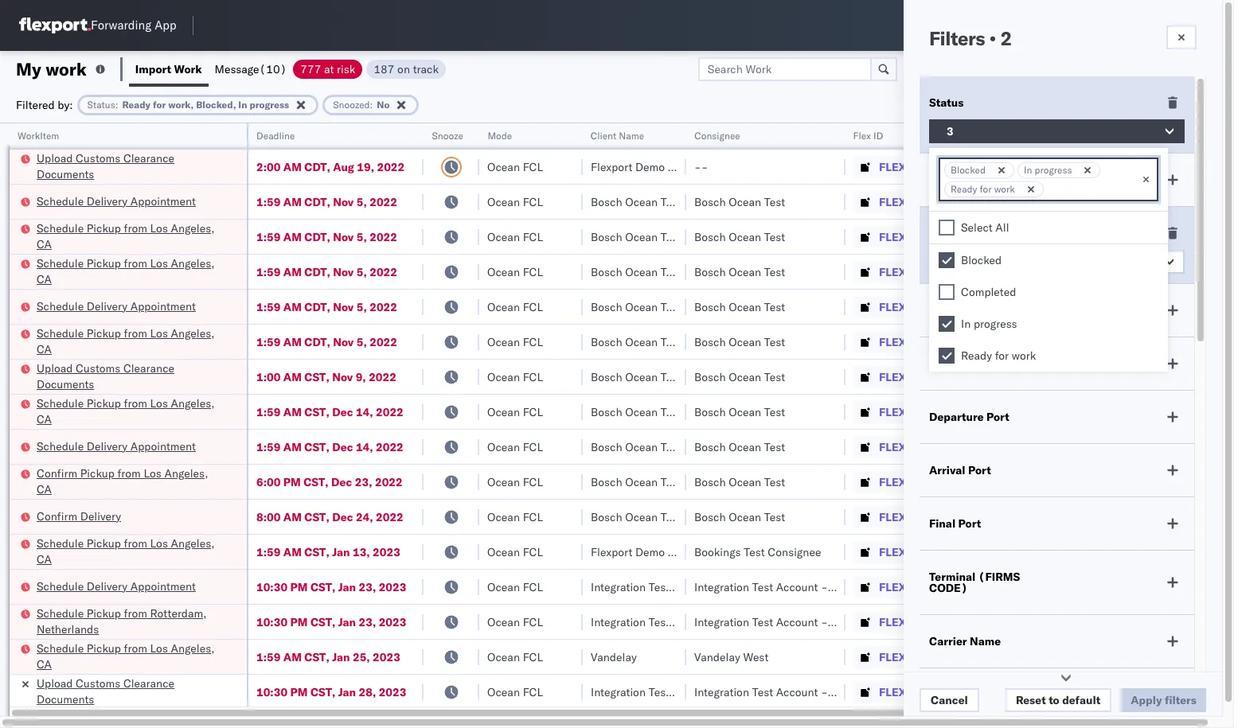 Task type: vqa. For each thing, say whether or not it's contained in the screenshot.
the bottommost 'the'
no



Task type: describe. For each thing, give the bounding box(es) containing it.
8:00
[[256, 510, 281, 524]]

3 am from the top
[[283, 230, 302, 244]]

1:59 am cst, jan 25, 2023
[[256, 650, 400, 665]]

msdu7304509
[[981, 545, 1062, 559]]

1:00
[[256, 370, 281, 384]]

1 5, from the top
[[357, 195, 367, 209]]

mode button
[[479, 127, 567, 143]]

uetu5238478 for schedule delivery appointment
[[1066, 440, 1144, 454]]

flex- for schedule delivery appointment button for 1:59 am cst, dec 14, 2022
[[879, 440, 914, 454]]

carrier name
[[929, 635, 1001, 649]]

terminal
[[929, 570, 976, 585]]

select
[[961, 221, 993, 235]]

2 vertical spatial ready
[[961, 349, 992, 363]]

28,
[[359, 685, 376, 700]]

5 1846748 from the top
[[914, 335, 962, 349]]

2023 for 6th schedule pickup from los angeles, ca button
[[373, 650, 400, 665]]

schedule delivery appointment link for 1:59 am cst, dec 14, 2022
[[37, 438, 196, 454]]

1 vertical spatial ready for work
[[961, 349, 1036, 363]]

cst, left 9,
[[304, 370, 330, 384]]

upload customs clearance documents button for 2:00 am cdt, aug 19, 2022
[[37, 150, 226, 184]]

id
[[874, 130, 884, 142]]

abcd1234560
[[981, 650, 1060, 664]]

3 2130387 from the top
[[914, 685, 962, 700]]

1 flex-1846748 from the top
[[879, 195, 962, 209]]

1:59 for 1st schedule pickup from los angeles, ca button
[[256, 230, 281, 244]]

1:59 am cst, jan 13, 2023
[[256, 545, 400, 559]]

cst, down 1:59 am cst, jan 25, 2023
[[311, 685, 336, 700]]

5 schedule pickup from los angeles, ca button from the top
[[37, 536, 226, 569]]

filtered
[[16, 98, 55, 112]]

ocean fcl for upload customs clearance documents button related to 2:00 am cdt, aug 19, 2022
[[487, 160, 543, 174]]

1 vertical spatial risk
[[944, 173, 965, 187]]

3 5, from the top
[[357, 265, 367, 279]]

lhuu7894563, for schedule pickup from los angeles, ca
[[981, 405, 1063, 419]]

1 ceau7522281, from the top
[[981, 194, 1063, 209]]

1 schedule pickup from los angeles, ca button from the top
[[37, 220, 226, 254]]

3 10:30 from the top
[[256, 685, 288, 700]]

batch action
[[1145, 62, 1214, 76]]

pm down 1:59 am cst, jan 25, 2023
[[290, 685, 308, 700]]

bookings test consignee
[[694, 545, 821, 559]]

lhuu7894563, for schedule delivery appointment
[[981, 440, 1063, 454]]

terminal (firms code)
[[929, 570, 1020, 596]]

1893174
[[914, 545, 962, 559]]

flex-1893174
[[879, 545, 962, 559]]

flex-1846748 for third schedule pickup from los angeles, ca button
[[879, 335, 962, 349]]

port for arrival port
[[968, 464, 991, 478]]

flex- for 2nd schedule pickup from los angeles, ca button from the bottom
[[879, 545, 914, 559]]

7 ca from the top
[[37, 657, 52, 672]]

2 schedule pickup from los angeles, ca button from the top
[[37, 255, 226, 289]]

flexport for bookings test consignee
[[591, 545, 633, 559]]

to
[[1049, 694, 1060, 708]]

lhuu7894563, uetu5238478 for confirm pickup from los angeles, ca
[[981, 475, 1144, 489]]

5 schedule pickup from los angeles, ca from the top
[[37, 536, 215, 567]]

ocean fcl for 6th schedule pickup from los angeles, ca button
[[487, 650, 543, 665]]

schedule pickup from los angeles, ca link for 2nd schedule pickup from los angeles, ca button from the bottom
[[37, 536, 226, 567]]

0 vertical spatial for
[[153, 98, 166, 110]]

3 customs from the top
[[76, 677, 120, 691]]

1:59 am cdt, nov 5, 2022 for 1st schedule pickup from los angeles, ca button's schedule pickup from los angeles, ca "link"
[[256, 230, 397, 244]]

7 fcl from the top
[[523, 370, 543, 384]]

carrier
[[929, 635, 967, 649]]

8 am from the top
[[283, 405, 302, 419]]

4 1:59 am cdt, nov 5, 2022 from the top
[[256, 300, 397, 314]]

3 1846748 from the top
[[914, 265, 962, 279]]

flex- for schedule delivery appointment button corresponding to 1:59 am cdt, nov 5, 2022
[[879, 300, 914, 314]]

import work button
[[129, 51, 208, 87]]

forwarding app
[[91, 18, 177, 33]]

cst, for confirm pickup from los angeles, ca button
[[304, 475, 329, 489]]

10 fcl from the top
[[523, 475, 543, 489]]

3 schedule pickup from los angeles, ca button from the top
[[37, 325, 226, 359]]

1 ca from the top
[[37, 237, 52, 251]]

work
[[174, 62, 202, 76]]

forwarding app link
[[19, 18, 177, 33]]

1 vertical spatial in
[[1024, 164, 1033, 176]]

6 ca from the top
[[37, 552, 52, 567]]

1 am from the top
[[283, 160, 302, 174]]

1 1:59 am cdt, nov 5, 2022 from the top
[[256, 195, 397, 209]]

flexport demo consignee for bookings
[[591, 545, 721, 559]]

flex-1846748 for 5th schedule pickup from los angeles, ca button from the bottom of the page
[[879, 265, 962, 279]]

file exception
[[962, 62, 1036, 76]]

1 schedule pickup from los angeles, ca from the top
[[37, 221, 215, 251]]

2023 for schedule delivery appointment button related to 10:30 pm cst, jan 23, 2023
[[379, 580, 407, 595]]

2 horizontal spatial progress
[[1035, 164, 1072, 176]]

forwarding
[[91, 18, 152, 33]]

gvcu5265864 for schedule delivery appointment
[[981, 580, 1060, 594]]

1:59 for third schedule pickup from los angeles, ca button
[[256, 335, 281, 349]]

pickup inside confirm pickup from los angeles, ca
[[80, 466, 115, 481]]

ceau7522281, for schedule delivery appointment button corresponding to 1:59 am cdt, nov 5, 2022
[[981, 299, 1063, 314]]

2 am from the top
[[283, 195, 302, 209]]

filters
[[929, 26, 985, 50]]

mbl/mawb
[[1085, 130, 1140, 142]]

1 hlxu6269489, from the top
[[1066, 194, 1147, 209]]

1 vertical spatial work
[[994, 183, 1015, 195]]

final port
[[929, 517, 981, 531]]

flex-1889466 for confirm pickup from los angeles, ca
[[879, 475, 962, 489]]

hlxu6269489, for schedule delivery appointment button corresponding to 1:59 am cdt, nov 5, 2022
[[1066, 299, 1147, 314]]

reset to default button
[[1005, 689, 1112, 713]]

schedule for 6th schedule pickup from los angeles, ca button
[[37, 642, 84, 656]]

flex-2130387 for schedule pickup from rotterdam, netherlands
[[879, 615, 962, 630]]

2023 for schedule pickup from rotterdam, netherlands button
[[379, 615, 407, 630]]

ocean fcl for third schedule pickup from los angeles, ca button from the bottom
[[487, 405, 543, 419]]

15 fcl from the top
[[523, 650, 543, 665]]

rotterdam,
[[150, 606, 207, 621]]

1 vertical spatial ready
[[951, 183, 978, 195]]

1:59 for third schedule pickup from los angeles, ca button from the bottom
[[256, 405, 281, 419]]

187
[[374, 62, 395, 76]]

jan up 25, on the bottom
[[338, 615, 356, 630]]

4 abcdefg78456546 from the top
[[1085, 510, 1192, 524]]

confirm pickup from los angeles, ca link
[[37, 466, 226, 497]]

maeu9736123
[[1085, 545, 1165, 559]]

deadline
[[256, 130, 295, 142]]

2 fcl from the top
[[523, 195, 543, 209]]

24,
[[356, 510, 373, 524]]

1 test123456 from the top
[[1085, 195, 1152, 209]]

4 ca from the top
[[37, 412, 52, 426]]

4 am from the top
[[283, 265, 302, 279]]

upload customs clearance documents button for 1:00 am cst, nov 9, 2022
[[37, 360, 226, 394]]

11 am from the top
[[283, 545, 302, 559]]

resize handle column header for flex id
[[954, 123, 973, 729]]

3 cdt, from the top
[[304, 230, 330, 244]]

5 fcl from the top
[[523, 300, 543, 314]]

777
[[300, 62, 321, 76]]

flexport demo consignee for -
[[591, 160, 721, 174]]

jan left 25, on the bottom
[[332, 650, 350, 665]]

9 fcl from the top
[[523, 440, 543, 454]]

vandelay for vandelay west
[[694, 650, 740, 665]]

uetu5238478 for confirm pickup from los angeles, ca
[[1066, 475, 1144, 489]]

hlxu8034992 for 1st schedule pickup from los angeles, ca button
[[1150, 229, 1228, 244]]

schedule pickup from los angeles, ca link for 1st schedule pickup from los angeles, ca button
[[37, 220, 226, 252]]

reset to default
[[1016, 694, 1101, 708]]

14, for schedule delivery appointment
[[356, 440, 373, 454]]

karl for schedule delivery appointment
[[831, 580, 851, 595]]

3 fcl from the top
[[523, 230, 543, 244]]

lhuu7894563, for confirm pickup from los angeles, ca
[[981, 475, 1063, 489]]

arrival port
[[929, 464, 991, 478]]

6 cdt, from the top
[[304, 335, 330, 349]]

message
[[215, 62, 259, 76]]

2 vertical spatial for
[[995, 349, 1009, 363]]

3 account from the top
[[776, 685, 818, 700]]

1 1846748 from the top
[[914, 195, 962, 209]]

lhuu7894563, uetu5238478 for schedule delivery appointment
[[981, 440, 1144, 454]]

0 vertical spatial ready for work
[[951, 183, 1015, 195]]

schedule pickup from rotterdam, netherlands button
[[37, 606, 226, 639]]

2 ca from the top
[[37, 272, 52, 286]]

6 ceau7522281, hlxu6269489, hlxu8034992 from the top
[[981, 370, 1228, 384]]

caiu7969337
[[981, 159, 1056, 174]]

name inside button
[[619, 130, 645, 142]]

1889466 for schedule pickup from los angeles, ca
[[914, 405, 962, 419]]

mbl/mawb numbers
[[1085, 130, 1182, 142]]

flex-1889466 for schedule pickup from los angeles, ca
[[879, 405, 962, 419]]

1:59 am cdt, nov 5, 2022 for schedule pickup from los angeles, ca "link" associated with 5th schedule pickup from los angeles, ca button from the bottom of the page
[[256, 265, 397, 279]]

hlxu8034992 for third schedule pickup from los angeles, ca button
[[1150, 335, 1228, 349]]

1 vertical spatial name
[[964, 357, 995, 371]]

9 am from the top
[[283, 440, 302, 454]]

snoozed for snoozed
[[929, 226, 974, 241]]

2 1846748 from the top
[[914, 230, 962, 244]]

3 gvcu5265864 from the top
[[981, 685, 1060, 699]]

client name inside client name button
[[591, 130, 645, 142]]

schedule delivery appointment for 10:30 pm cst, jan 23, 2023
[[37, 579, 196, 594]]

vandelay for vandelay
[[591, 650, 637, 665]]

2 ocean fcl from the top
[[487, 195, 543, 209]]

2 vertical spatial in
[[961, 317, 971, 331]]

actions
[[1175, 130, 1208, 142]]

schedule delivery appointment button for 1:59 am cst, dec 14, 2022
[[37, 438, 196, 456]]

schedule for schedule delivery appointment button corresponding to 1:59 am cdt, nov 5, 2022
[[37, 299, 84, 313]]

account for schedule delivery appointment
[[776, 580, 818, 595]]

app
[[155, 18, 177, 33]]

jan left 13,
[[332, 545, 350, 559]]

8:00 am cst, dec 24, 2022
[[256, 510, 404, 524]]

confirm for confirm pickup from los angeles, ca
[[37, 466, 77, 481]]

1 vertical spatial 23,
[[359, 580, 376, 595]]

flex
[[854, 130, 872, 142]]

3 button
[[929, 119, 1185, 143]]

6 fcl from the top
[[523, 335, 543, 349]]

16 fcl from the top
[[523, 685, 543, 700]]

1:59 for 6th schedule pickup from los angeles, ca button
[[256, 650, 281, 665]]

3 test123456 from the top
[[1085, 265, 1152, 279]]

7 am from the top
[[283, 370, 302, 384]]

flex-1846748 for 1st schedule pickup from los angeles, ca button
[[879, 230, 962, 244]]

1 appointment from the top
[[130, 194, 196, 208]]

container numbers button
[[973, 120, 1061, 149]]

work,
[[168, 98, 194, 110]]

flex- for 6th schedule pickup from los angeles, ca button
[[879, 650, 914, 665]]

list box containing select all
[[929, 212, 1168, 372]]

2 vertical spatial name
[[970, 635, 1001, 649]]

confirm delivery link
[[37, 509, 121, 524]]

filters • 2
[[929, 26, 1012, 50]]

2023 for 2nd schedule pickup from los angeles, ca button from the bottom
[[373, 545, 400, 559]]

gvcu5265864 for schedule pickup from rotterdam, netherlands
[[981, 615, 1060, 629]]

11 flex- from the top
[[879, 510, 914, 524]]

3 schedule pickup from los angeles, ca from the top
[[37, 326, 215, 356]]

hlxu8034992 for 5th schedule pickup from los angeles, ca button from the bottom of the page
[[1150, 264, 1228, 279]]

6 hlxu8034992 from the top
[[1150, 370, 1228, 384]]

code)
[[929, 581, 968, 596]]

3 karl from the top
[[831, 685, 851, 700]]

delivery for 1:59 am cdt, nov 5, 2022
[[87, 299, 128, 313]]

flex-1662119
[[879, 650, 962, 665]]

0 vertical spatial blocked
[[951, 164, 986, 176]]

19,
[[357, 160, 374, 174]]

default
[[1063, 694, 1101, 708]]

status for status : ready for work, blocked, in progress
[[87, 98, 115, 110]]

25,
[[353, 650, 370, 665]]

appointment for 1:59 am cst, dec 14, 2022
[[130, 439, 196, 454]]

all
[[996, 221, 1009, 235]]

my
[[16, 58, 41, 80]]

(firms
[[979, 570, 1020, 585]]

schedule for third schedule pickup from los angeles, ca button from the bottom
[[37, 396, 84, 411]]

at risk
[[929, 173, 965, 187]]

customs for 1:00 am cst, nov 9, 2022
[[76, 361, 120, 376]]

aug
[[333, 160, 354, 174]]

14 fcl from the top
[[523, 615, 543, 630]]

from inside "schedule pickup from rotterdam, netherlands"
[[124, 606, 147, 621]]

3 resize handle column header from the left
[[460, 123, 479, 729]]

2 schedule pickup from los angeles, ca from the top
[[37, 256, 215, 286]]

netherlands
[[37, 622, 99, 637]]

4 schedule pickup from los angeles, ca button from the top
[[37, 395, 226, 429]]

6 flex-1846748 from the top
[[879, 370, 962, 384]]

13 fcl from the top
[[523, 580, 543, 595]]

pm for confirm pickup from los angeles, ca
[[283, 475, 301, 489]]

3 ca from the top
[[37, 342, 52, 356]]

6 hlxu6269489, from the top
[[1066, 370, 1147, 384]]

13,
[[353, 545, 370, 559]]

1 schedule delivery appointment from the top
[[37, 194, 196, 208]]

4 test123456 from the top
[[1085, 370, 1152, 384]]

ca inside confirm pickup from los angeles, ca
[[37, 482, 52, 497]]

4 schedule pickup from los angeles, ca from the top
[[37, 396, 215, 426]]

4 uetu5238478 from the top
[[1066, 510, 1144, 524]]

3 upload customs clearance documents from the top
[[37, 677, 174, 707]]

maeu9408431 for schedule delivery appointment
[[1085, 580, 1165, 595]]

1 vertical spatial mode
[[929, 303, 959, 318]]

demo for -
[[636, 160, 665, 174]]

4 5, from the top
[[357, 300, 367, 314]]

4 lhuu7894563, from the top
[[981, 510, 1063, 524]]

1:59 for schedule delivery appointment button for 1:59 am cst, dec 14, 2022
[[256, 440, 281, 454]]

0 vertical spatial progress
[[250, 98, 289, 110]]

8 fcl from the top
[[523, 405, 543, 419]]

confirm pickup from los angeles, ca button
[[37, 466, 226, 499]]

los inside confirm pickup from los angeles, ca
[[144, 466, 162, 481]]

2
[[1001, 26, 1012, 50]]

select all
[[961, 221, 1009, 235]]

3 upload from the top
[[37, 677, 73, 691]]

reset
[[1016, 694, 1046, 708]]

departure
[[929, 410, 984, 425]]

schedule delivery appointment button for 1:59 am cdt, nov 5, 2022
[[37, 298, 196, 316]]

4 cdt, from the top
[[304, 265, 330, 279]]

Search Work text field
[[698, 57, 872, 81]]

3 upload customs clearance documents link from the top
[[37, 676, 226, 708]]

3 flex-2130387 from the top
[[879, 685, 962, 700]]

snoozed : no
[[333, 98, 390, 110]]

consignee button
[[687, 127, 830, 143]]

16 ocean fcl from the top
[[487, 685, 543, 700]]

flex-1846748 for schedule delivery appointment button corresponding to 1:59 am cdt, nov 5, 2022
[[879, 300, 962, 314]]

dec left 24,
[[332, 510, 353, 524]]

schedule for 2nd schedule pickup from los angeles, ca button from the bottom
[[37, 536, 84, 551]]

10 am from the top
[[283, 510, 302, 524]]

at
[[929, 173, 942, 187]]

10:30 for schedule delivery appointment
[[256, 580, 288, 595]]

abcdefg78456546 for schedule delivery appointment
[[1085, 440, 1192, 454]]

flex-2130387 for schedule delivery appointment
[[879, 580, 962, 595]]

flex- for upload customs clearance documents button related to 2:00 am cdt, aug 19, 2022
[[879, 160, 914, 174]]

progress inside list box
[[974, 317, 1018, 331]]

12 fcl from the top
[[523, 545, 543, 559]]

cancel button
[[920, 689, 979, 713]]

message (10)
[[215, 62, 287, 76]]

(10)
[[259, 62, 287, 76]]

my work
[[16, 58, 87, 80]]

1 1:59 from the top
[[256, 195, 281, 209]]

no inside no button
[[947, 255, 962, 269]]



Task type: locate. For each thing, give the bounding box(es) containing it.
schedule delivery appointment for 1:59 am cdt, nov 5, 2022
[[37, 299, 196, 313]]

numbers inside button
[[1143, 130, 1182, 142]]

1 horizontal spatial snoozed
[[929, 226, 974, 241]]

1:59
[[256, 195, 281, 209], [256, 230, 281, 244], [256, 265, 281, 279], [256, 300, 281, 314], [256, 335, 281, 349], [256, 405, 281, 419], [256, 440, 281, 454], [256, 545, 281, 559], [256, 650, 281, 665]]

integration test account - karl lagerfeld down west
[[694, 685, 902, 700]]

2 vertical spatial work
[[1012, 349, 1036, 363]]

0 horizontal spatial --
[[694, 160, 708, 174]]

3 hlxu8034992 from the top
[[1150, 264, 1228, 279]]

client inside button
[[591, 130, 617, 142]]

1 horizontal spatial client
[[929, 357, 962, 371]]

23, up 24,
[[355, 475, 372, 489]]

2 vertical spatial karl
[[831, 685, 851, 700]]

2 flex-1846748 from the top
[[879, 230, 962, 244]]

1 vertical spatial flexport demo consignee
[[591, 545, 721, 559]]

cst, for 6th schedule pickup from los angeles, ca button
[[304, 650, 330, 665]]

1 uetu5238478 from the top
[[1066, 405, 1144, 419]]

9 ocean fcl from the top
[[487, 440, 543, 454]]

angeles, for 2nd schedule pickup from los angeles, ca button from the bottom
[[171, 536, 215, 551]]

0 horizontal spatial risk
[[337, 62, 356, 76]]

confirm down confirm pickup from los angeles, ca
[[37, 509, 77, 524]]

schedule inside "schedule pickup from rotterdam, netherlands"
[[37, 606, 84, 621]]

dec down 1:00 am cst, nov 9, 2022
[[332, 405, 353, 419]]

2 vertical spatial port
[[959, 517, 981, 531]]

2 vertical spatial progress
[[974, 317, 1018, 331]]

confirm delivery
[[37, 509, 121, 524]]

snoozed left all at the right top
[[929, 226, 974, 241]]

0 vertical spatial client
[[591, 130, 617, 142]]

jan down 13,
[[338, 580, 356, 595]]

list box
[[929, 212, 1168, 372]]

9 flex- from the top
[[879, 440, 914, 454]]

ymluw236679313
[[1085, 160, 1187, 174]]

work inside list box
[[1012, 349, 1036, 363]]

resize handle column header for mode
[[564, 123, 583, 729]]

0 vertical spatial snoozed
[[333, 98, 370, 110]]

numbers down 'container'
[[981, 136, 1021, 148]]

0 vertical spatial work
[[46, 58, 87, 80]]

10:30 up 1:59 am cst, jan 25, 2023
[[256, 615, 288, 630]]

ceau7522281, hlxu6269489, hlxu8034992 for third schedule pickup from los angeles, ca button
[[981, 335, 1228, 349]]

5 hlxu6269489, from the top
[[1066, 335, 1147, 349]]

demo left bookings
[[636, 545, 665, 559]]

flex- for schedule delivery appointment button related to 10:30 pm cst, jan 23, 2023
[[879, 580, 914, 595]]

1 cdt, from the top
[[304, 160, 330, 174]]

16 flex- from the top
[[879, 685, 914, 700]]

appointment for 10:30 pm cst, jan 23, 2023
[[130, 579, 196, 594]]

delivery for 10:30 pm cst, jan 23, 2023
[[87, 579, 128, 594]]

pm up 1:59 am cst, jan 25, 2023
[[290, 615, 308, 630]]

1 10:30 from the top
[[256, 580, 288, 595]]

0 vertical spatial customs
[[76, 151, 120, 165]]

ready for work up select all
[[951, 183, 1015, 195]]

2 horizontal spatial in
[[1024, 164, 1033, 176]]

import work
[[135, 62, 202, 76]]

schedule for schedule delivery appointment button for 1:59 am cst, dec 14, 2022
[[37, 439, 84, 454]]

0 vertical spatial 14,
[[356, 405, 373, 419]]

cst, up 10:30 pm cst, jan 28, 2023
[[304, 650, 330, 665]]

ocean fcl for confirm pickup from los angeles, ca button
[[487, 475, 543, 489]]

5 flex- from the top
[[879, 300, 914, 314]]

gvcu5265864 up abcd1234560
[[981, 615, 1060, 629]]

hlxu8034992 for schedule delivery appointment button corresponding to 1:59 am cdt, nov 5, 2022
[[1150, 299, 1228, 314]]

11 schedule from the top
[[37, 642, 84, 656]]

None checkbox
[[939, 252, 955, 268], [939, 316, 955, 332], [939, 348, 955, 364], [939, 252, 955, 268], [939, 316, 955, 332], [939, 348, 955, 364]]

1:59 for schedule delivery appointment button corresponding to 1:59 am cdt, nov 5, 2022
[[256, 300, 281, 314]]

schedule delivery appointment for 1:59 am cst, dec 14, 2022
[[37, 439, 196, 454]]

gvcu5265864 down the msdu7304509
[[981, 580, 1060, 594]]

blocked inside list box
[[961, 253, 1002, 268]]

ca
[[37, 237, 52, 251], [37, 272, 52, 286], [37, 342, 52, 356], [37, 412, 52, 426], [37, 482, 52, 497], [37, 552, 52, 567], [37, 657, 52, 672]]

work up by:
[[46, 58, 87, 80]]

0 vertical spatial 10:30
[[256, 580, 288, 595]]

1 vertical spatial maeu9408431
[[1085, 615, 1165, 630]]

integration up vandelay west
[[694, 615, 749, 630]]

8 schedule from the top
[[37, 536, 84, 551]]

0 vertical spatial clearance
[[123, 151, 174, 165]]

angeles, inside confirm pickup from los angeles, ca
[[164, 466, 208, 481]]

1 schedule delivery appointment button from the top
[[37, 193, 196, 211]]

2130387 down 1662119
[[914, 685, 962, 700]]

1 horizontal spatial for
[[980, 183, 992, 195]]

1 karl from the top
[[831, 580, 851, 595]]

0 horizontal spatial client name
[[591, 130, 645, 142]]

4 lhuu7894563, uetu5238478 from the top
[[981, 510, 1144, 524]]

2 vertical spatial clearance
[[123, 677, 174, 691]]

2 5, from the top
[[357, 230, 367, 244]]

2023 down 1:59 am cst, jan 13, 2023
[[379, 580, 407, 595]]

no down select
[[947, 255, 962, 269]]

port right final
[[959, 517, 981, 531]]

gvcu5265864 down abcd1234560
[[981, 685, 1060, 699]]

upload customs clearance documents button
[[37, 150, 226, 184], [37, 360, 226, 394]]

6 schedule pickup from los angeles, ca button from the top
[[37, 641, 226, 674]]

0 vertical spatial ready
[[122, 98, 151, 110]]

port right departure
[[987, 410, 1010, 425]]

2 10:30 from the top
[[256, 615, 288, 630]]

2130387 down 1893174
[[914, 580, 962, 595]]

ready for work down completed
[[961, 349, 1036, 363]]

777 at risk
[[300, 62, 356, 76]]

schedule delivery appointment button for 10:30 pm cst, jan 23, 2023
[[37, 579, 196, 596]]

0 vertical spatial flexport
[[591, 160, 633, 174]]

0 vertical spatial integration
[[694, 580, 749, 595]]

1 flex- from the top
[[879, 160, 914, 174]]

2 vertical spatial 10:30
[[256, 685, 288, 700]]

integration for schedule delivery appointment
[[694, 580, 749, 595]]

maeu9408431
[[1085, 580, 1165, 595], [1085, 615, 1165, 630], [1085, 685, 1165, 700]]

5 1:59 am cdt, nov 5, 2022 from the top
[[256, 335, 397, 349]]

pickup inside "schedule pickup from rotterdam, netherlands"
[[87, 606, 121, 621]]

account
[[776, 580, 818, 595], [776, 615, 818, 630], [776, 685, 818, 700]]

dec for schedule pickup from los angeles, ca
[[332, 405, 353, 419]]

0 horizontal spatial in
[[238, 98, 247, 110]]

consignee inside button
[[694, 130, 740, 142]]

1 vertical spatial no
[[947, 255, 962, 269]]

flex- for 1st schedule pickup from los angeles, ca button
[[879, 230, 914, 244]]

customs
[[76, 151, 120, 165], [76, 361, 120, 376], [76, 677, 120, 691]]

0 horizontal spatial progress
[[250, 98, 289, 110]]

7 flex- from the top
[[879, 370, 914, 384]]

0 vertical spatial 10:30 pm cst, jan 23, 2023
[[256, 580, 407, 595]]

5 5, from the top
[[357, 335, 367, 349]]

pickup
[[87, 221, 121, 235], [87, 256, 121, 270], [87, 326, 121, 340], [87, 396, 121, 411], [80, 466, 115, 481], [87, 536, 121, 551], [87, 606, 121, 621], [87, 642, 121, 656]]

0 vertical spatial account
[[776, 580, 818, 595]]

risk right at
[[944, 173, 965, 187]]

1 vertical spatial upload customs clearance documents button
[[37, 360, 226, 394]]

numbers inside container numbers
[[981, 136, 1021, 148]]

2 hlxu6269489, from the top
[[1066, 229, 1147, 244]]

3 schedule from the top
[[37, 256, 84, 270]]

14, for schedule pickup from los angeles, ca
[[356, 405, 373, 419]]

clearance
[[123, 151, 174, 165], [123, 361, 174, 376], [123, 677, 174, 691]]

in progress down completed
[[961, 317, 1018, 331]]

5 ocean fcl from the top
[[487, 300, 543, 314]]

2 abcdefg78456546 from the top
[[1085, 440, 1192, 454]]

1660288
[[914, 160, 962, 174]]

3 clearance from the top
[[123, 677, 174, 691]]

2 vertical spatial lagerfeld
[[854, 685, 902, 700]]

6:00
[[256, 475, 281, 489]]

0 horizontal spatial vandelay
[[591, 650, 637, 665]]

bookings
[[694, 545, 741, 559]]

schedule delivery appointment link for 1:59 am cdt, nov 5, 2022
[[37, 298, 196, 314]]

0 horizontal spatial no
[[377, 98, 390, 110]]

flex- for third schedule pickup from los angeles, ca button from the bottom
[[879, 405, 914, 419]]

cst, for schedule pickup from rotterdam, netherlands button
[[311, 615, 336, 630]]

6 ceau7522281, from the top
[[981, 370, 1063, 384]]

integration test account - karl lagerfeld for schedule pickup from rotterdam, netherlands
[[694, 615, 902, 630]]

for down completed
[[995, 349, 1009, 363]]

1 vertical spatial 10:30 pm cst, jan 23, 2023
[[256, 615, 407, 630]]

1 vertical spatial karl
[[831, 615, 851, 630]]

west
[[743, 650, 769, 665]]

bosch
[[591, 195, 622, 209], [694, 195, 726, 209], [591, 230, 622, 244], [694, 230, 726, 244], [591, 265, 622, 279], [694, 265, 726, 279], [591, 300, 622, 314], [694, 300, 726, 314], [591, 335, 622, 349], [694, 335, 726, 349], [591, 370, 622, 384], [694, 370, 726, 384], [591, 405, 622, 419], [694, 405, 726, 419], [591, 440, 622, 454], [694, 440, 726, 454], [591, 475, 622, 489], [694, 475, 726, 489], [591, 510, 622, 524], [694, 510, 726, 524]]

status : ready for work, blocked, in progress
[[87, 98, 289, 110]]

work
[[46, 58, 87, 80], [994, 183, 1015, 195], [1012, 349, 1036, 363]]

: up deadline button
[[370, 98, 373, 110]]

appointment for 1:59 am cdt, nov 5, 2022
[[130, 299, 196, 313]]

0 vertical spatial name
[[619, 130, 645, 142]]

action
[[1179, 62, 1214, 76]]

ocean
[[487, 160, 520, 174], [487, 195, 520, 209], [625, 195, 658, 209], [729, 195, 762, 209], [487, 230, 520, 244], [625, 230, 658, 244], [729, 230, 762, 244], [487, 265, 520, 279], [625, 265, 658, 279], [729, 265, 762, 279], [487, 300, 520, 314], [625, 300, 658, 314], [729, 300, 762, 314], [487, 335, 520, 349], [625, 335, 658, 349], [729, 335, 762, 349], [487, 370, 520, 384], [625, 370, 658, 384], [729, 370, 762, 384], [487, 405, 520, 419], [625, 405, 658, 419], [729, 405, 762, 419], [487, 440, 520, 454], [625, 440, 658, 454], [729, 440, 762, 454], [487, 475, 520, 489], [625, 475, 658, 489], [729, 475, 762, 489], [487, 510, 520, 524], [625, 510, 658, 524], [729, 510, 762, 524], [487, 545, 520, 559], [487, 580, 520, 595], [487, 615, 520, 630], [487, 650, 520, 665], [487, 685, 520, 700]]

0 vertical spatial risk
[[337, 62, 356, 76]]

2 flex- from the top
[[879, 195, 914, 209]]

flex-1660288 button
[[854, 156, 965, 178], [854, 156, 965, 178]]

0 vertical spatial in
[[238, 98, 247, 110]]

resize handle column header for deadline
[[405, 123, 424, 729]]

numbers up ymluw236679313
[[1143, 130, 1182, 142]]

from inside confirm pickup from los angeles, ca
[[117, 466, 141, 481]]

2 lhuu7894563, uetu5238478 from the top
[[981, 440, 1144, 454]]

hlxu8034992
[[1150, 194, 1228, 209], [1150, 229, 1228, 244], [1150, 264, 1228, 279], [1150, 299, 1228, 314], [1150, 335, 1228, 349], [1150, 370, 1228, 384]]

5 cdt, from the top
[[304, 300, 330, 314]]

1 vertical spatial client
[[929, 357, 962, 371]]

1 lhuu7894563, uetu5238478 from the top
[[981, 405, 1144, 419]]

0 horizontal spatial :
[[115, 98, 118, 110]]

upload customs clearance documents for 2:00 am cdt, aug 19, 2022
[[37, 151, 174, 181]]

0 vertical spatial 2130387
[[914, 580, 962, 595]]

10:30 down 1:59 am cst, jan 25, 2023
[[256, 685, 288, 700]]

0 horizontal spatial for
[[153, 98, 166, 110]]

demo for bookings
[[636, 545, 665, 559]]

angeles, for 1st schedule pickup from los angeles, ca button
[[171, 221, 215, 235]]

0 horizontal spatial status
[[87, 98, 115, 110]]

schedule for 1st schedule delivery appointment button
[[37, 194, 84, 208]]

cst, down 8:00 am cst, dec 24, 2022
[[304, 545, 330, 559]]

lagerfeld for schedule pickup from rotterdam, netherlands
[[854, 615, 902, 630]]

integration for schedule pickup from rotterdam, netherlands
[[694, 615, 749, 630]]

at
[[324, 62, 334, 76]]

1 vertical spatial documents
[[37, 377, 94, 391]]

mode inside mode button
[[487, 130, 512, 142]]

0 horizontal spatial client
[[591, 130, 617, 142]]

0 vertical spatial lagerfeld
[[854, 580, 902, 595]]

pm right 6:00
[[283, 475, 301, 489]]

schedule pickup from los angeles, ca button
[[37, 220, 226, 254], [37, 255, 226, 289], [37, 325, 226, 359], [37, 395, 226, 429], [37, 536, 226, 569], [37, 641, 226, 674]]

ceau7522281, hlxu6269489, hlxu8034992 for 5th schedule pickup from los angeles, ca button from the bottom of the page
[[981, 264, 1228, 279]]

-- up default
[[1085, 650, 1099, 665]]

5 1:59 from the top
[[256, 335, 281, 349]]

23, for los
[[355, 475, 372, 489]]

ceau7522281, down completed
[[981, 335, 1063, 349]]

demo down client name button
[[636, 160, 665, 174]]

2 schedule from the top
[[37, 221, 84, 235]]

6 schedule pickup from los angeles, ca from the top
[[37, 642, 215, 672]]

: for snoozed
[[370, 98, 373, 110]]

ocean fcl
[[487, 160, 543, 174], [487, 195, 543, 209], [487, 230, 543, 244], [487, 265, 543, 279], [487, 300, 543, 314], [487, 335, 543, 349], [487, 370, 543, 384], [487, 405, 543, 419], [487, 440, 543, 454], [487, 475, 543, 489], [487, 510, 543, 524], [487, 545, 543, 559], [487, 580, 543, 595], [487, 615, 543, 630], [487, 650, 543, 665], [487, 685, 543, 700]]

0 vertical spatial flexport demo consignee
[[591, 160, 721, 174]]

schedule pickup from los angeles, ca link
[[37, 220, 226, 252], [37, 255, 226, 287], [37, 325, 226, 357], [37, 395, 226, 427], [37, 536, 226, 567], [37, 641, 226, 673]]

upload customs clearance documents link for 1:00 am cst, nov 9, 2022
[[37, 360, 226, 392]]

Search Shipments (/) text field
[[929, 14, 1083, 37]]

lhuu7894563, uetu5238478
[[981, 405, 1144, 419], [981, 440, 1144, 454], [981, 475, 1144, 489], [981, 510, 1144, 524]]

10:30 pm cst, jan 23, 2023 up 1:59 am cst, jan 25, 2023
[[256, 615, 407, 630]]

confirm inside confirm pickup from los angeles, ca
[[37, 466, 77, 481]]

mode
[[487, 130, 512, 142], [929, 303, 959, 318]]

3 hlxu6269489, from the top
[[1066, 264, 1147, 279]]

vandelay
[[591, 650, 637, 665], [694, 650, 740, 665]]

upload customs clearance documents link for 2:00 am cdt, aug 19, 2022
[[37, 150, 226, 182]]

filtered by:
[[16, 98, 73, 112]]

for up select all
[[980, 183, 992, 195]]

blocked up completed
[[961, 253, 1002, 268]]

uetu5238478 for schedule pickup from los angeles, ca
[[1066, 405, 1144, 419]]

1889466 for schedule delivery appointment
[[914, 440, 962, 454]]

flex- for upload customs clearance documents button related to 1:00 am cst, nov 9, 2022
[[879, 370, 914, 384]]

2 vertical spatial flex-2130387
[[879, 685, 962, 700]]

customs for 2:00 am cdt, aug 19, 2022
[[76, 151, 120, 165]]

cst, up 1:59 am cst, jan 25, 2023
[[311, 615, 336, 630]]

flex-1660288
[[879, 160, 962, 174]]

lagerfeld up flex-1662119
[[854, 615, 902, 630]]

progress up deadline
[[250, 98, 289, 110]]

in
[[238, 98, 247, 110], [1024, 164, 1033, 176], [961, 317, 971, 331]]

ready up workitem button
[[122, 98, 151, 110]]

file exception button
[[937, 57, 1047, 81], [937, 57, 1047, 81]]

cst, for third schedule pickup from los angeles, ca button from the bottom
[[304, 405, 330, 419]]

flex-2130387 up carrier
[[879, 615, 962, 630]]

work down completed
[[1012, 349, 1036, 363]]

2 maeu9408431 from the top
[[1085, 615, 1165, 630]]

port right arrival
[[968, 464, 991, 478]]

1 vertical spatial upload customs clearance documents
[[37, 361, 174, 391]]

4 1846748 from the top
[[914, 300, 962, 314]]

completed
[[961, 285, 1017, 299]]

import
[[135, 62, 171, 76]]

1662119
[[914, 650, 962, 665]]

3 ceau7522281, hlxu6269489, hlxu8034992 from the top
[[981, 264, 1228, 279]]

clearance for 2:00 am cdt, aug 19, 2022
[[123, 151, 174, 165]]

3 integration test account - karl lagerfeld from the top
[[694, 685, 902, 700]]

1 vertical spatial upload
[[37, 361, 73, 376]]

departure port
[[929, 410, 1010, 425]]

23, up 25, on the bottom
[[359, 615, 376, 630]]

container numbers
[[981, 123, 1024, 148]]

2023 right 28,
[[379, 685, 407, 700]]

1:59 am cdt, nov 5, 2022
[[256, 195, 397, 209], [256, 230, 397, 244], [256, 265, 397, 279], [256, 300, 397, 314], [256, 335, 397, 349]]

7 1:59 from the top
[[256, 440, 281, 454]]

3 maeu9408431 from the top
[[1085, 685, 1165, 700]]

resize handle column header for consignee
[[827, 123, 846, 729]]

11 fcl from the top
[[523, 510, 543, 524]]

bosch ocean test
[[591, 195, 682, 209], [694, 195, 786, 209], [591, 230, 682, 244], [694, 230, 786, 244], [591, 265, 682, 279], [694, 265, 786, 279], [591, 300, 682, 314], [694, 300, 786, 314], [591, 335, 682, 349], [694, 335, 786, 349], [591, 370, 682, 384], [694, 370, 786, 384], [591, 405, 682, 419], [694, 405, 786, 419], [591, 440, 682, 454], [694, 440, 786, 454], [591, 475, 682, 489], [694, 475, 786, 489], [591, 510, 682, 524], [694, 510, 786, 524]]

1 horizontal spatial --
[[1085, 650, 1099, 665]]

cst, up 6:00 pm cst, dec 23, 2022
[[304, 440, 330, 454]]

2 1889466 from the top
[[914, 440, 962, 454]]

0 vertical spatial upload customs clearance documents link
[[37, 150, 226, 182]]

1 account from the top
[[776, 580, 818, 595]]

2023
[[373, 545, 400, 559], [379, 580, 407, 595], [379, 615, 407, 630], [373, 650, 400, 665], [379, 685, 407, 700]]

3 schedule pickup from los angeles, ca link from the top
[[37, 325, 226, 357]]

no down 187
[[377, 98, 390, 110]]

10:30 pm cst, jan 23, 2023
[[256, 580, 407, 595], [256, 615, 407, 630]]

blocked,
[[196, 98, 236, 110]]

2 customs from the top
[[76, 361, 120, 376]]

progress down completed
[[974, 317, 1018, 331]]

14, up 6:00 pm cst, dec 23, 2022
[[356, 440, 373, 454]]

flex id button
[[846, 127, 957, 143]]

2 1:59 am cst, dec 14, 2022 from the top
[[256, 440, 404, 454]]

cst, up 1:59 am cst, jan 13, 2023
[[304, 510, 330, 524]]

cst, down 1:00 am cst, nov 9, 2022
[[304, 405, 330, 419]]

ocean fcl for 1st schedule pickup from los angeles, ca button
[[487, 230, 543, 244]]

integration test account - karl lagerfeld down bookings test consignee
[[694, 580, 902, 595]]

schedule pickup from rotterdam, netherlands link
[[37, 606, 226, 638]]

ocean fcl for 2nd schedule pickup from los angeles, ca button from the bottom
[[487, 545, 543, 559]]

10 flex- from the top
[[879, 475, 914, 489]]

1 vertical spatial flexport
[[591, 545, 633, 559]]

1 documents from the top
[[37, 167, 94, 181]]

3 uetu5238478 from the top
[[1066, 475, 1144, 489]]

flex- for schedule pickup from rotterdam, netherlands button
[[879, 615, 914, 630]]

dec up 6:00 pm cst, dec 23, 2022
[[332, 440, 353, 454]]

1 vertical spatial --
[[1085, 650, 1099, 665]]

ceau7522281, up all at the right top
[[981, 194, 1063, 209]]

1 vertical spatial snoozed
[[929, 226, 974, 241]]

maeu9408431 for schedule pickup from rotterdam, netherlands
[[1085, 615, 1165, 630]]

documents for 2:00
[[37, 167, 94, 181]]

batch
[[1145, 62, 1176, 76]]

flex id
[[854, 130, 884, 142]]

work down caiu7969337
[[994, 183, 1015, 195]]

2023 right 13,
[[373, 545, 400, 559]]

3 lhuu7894563, uetu5238478 from the top
[[981, 475, 1144, 489]]

flexport. image
[[19, 18, 91, 33]]

blocked right at
[[951, 164, 986, 176]]

3
[[947, 124, 954, 139]]

jan left 28,
[[338, 685, 356, 700]]

1 horizontal spatial progress
[[974, 317, 1018, 331]]

0 vertical spatial 1:59 am cst, dec 14, 2022
[[256, 405, 404, 419]]

4 schedule delivery appointment link from the top
[[37, 579, 196, 595]]

upload customs clearance documents
[[37, 151, 174, 181], [37, 361, 174, 391], [37, 677, 174, 707]]

status up 3
[[929, 96, 964, 110]]

0 vertical spatial integration test account - karl lagerfeld
[[694, 580, 902, 595]]

flex-1889466
[[879, 405, 962, 419], [879, 440, 962, 454], [879, 475, 962, 489], [879, 510, 962, 524]]

1:59 am cst, dec 14, 2022
[[256, 405, 404, 419], [256, 440, 404, 454]]

12 flex- from the top
[[879, 545, 914, 559]]

1889466 for confirm pickup from los angeles, ca
[[914, 475, 962, 489]]

delivery for 1:59 am cst, dec 14, 2022
[[87, 439, 128, 454]]

1 horizontal spatial no
[[947, 255, 962, 269]]

abcdefg78456546
[[1085, 405, 1192, 419], [1085, 440, 1192, 454], [1085, 475, 1192, 489], [1085, 510, 1192, 524]]

1 horizontal spatial mode
[[929, 303, 959, 318]]

angeles, for third schedule pickup from los angeles, ca button
[[171, 326, 215, 340]]

pm
[[283, 475, 301, 489], [290, 580, 308, 595], [290, 615, 308, 630], [290, 685, 308, 700]]

confirm up the confirm delivery
[[37, 466, 77, 481]]

: up workitem button
[[115, 98, 118, 110]]

in progress inside list box
[[961, 317, 1018, 331]]

10:30 pm cst, jan 23, 2023 down 1:59 am cst, jan 13, 2023
[[256, 580, 407, 595]]

-- down consignee button
[[694, 160, 708, 174]]

progress down 3 button
[[1035, 164, 1072, 176]]

hlxu6269489,
[[1066, 194, 1147, 209], [1066, 229, 1147, 244], [1066, 264, 1147, 279], [1066, 299, 1147, 314], [1066, 335, 1147, 349], [1066, 370, 1147, 384]]

1 vertical spatial customs
[[76, 361, 120, 376]]

1 ceau7522281, hlxu6269489, hlxu8034992 from the top
[[981, 194, 1228, 209]]

1 schedule pickup from los angeles, ca link from the top
[[37, 220, 226, 252]]

dec for confirm pickup from los angeles, ca
[[331, 475, 352, 489]]

flex-2130387 down flex-1662119
[[879, 685, 962, 700]]

in right blocked,
[[238, 98, 247, 110]]

2 vertical spatial maeu9408431
[[1085, 685, 1165, 700]]

1 horizontal spatial in progress
[[1024, 164, 1072, 176]]

10:30 down 1:59 am cst, jan 13, 2023
[[256, 580, 288, 595]]

0 vertical spatial demo
[[636, 160, 665, 174]]

schedule pickup from los angeles, ca
[[37, 221, 215, 251], [37, 256, 215, 286], [37, 326, 215, 356], [37, 396, 215, 426], [37, 536, 215, 567], [37, 642, 215, 672]]

ocean fcl for third schedule pickup from los angeles, ca button
[[487, 335, 543, 349]]

progress
[[250, 98, 289, 110], [1035, 164, 1072, 176], [974, 317, 1018, 331]]

1 vertical spatial 2130387
[[914, 615, 962, 630]]

status up workitem button
[[87, 98, 115, 110]]

3 ceau7522281, from the top
[[981, 264, 1063, 279]]

hlxu6269489, for third schedule pickup from los angeles, ca button
[[1066, 335, 1147, 349]]

lagerfeld down flex-1662119
[[854, 685, 902, 700]]

8 resize handle column header from the left
[[1058, 123, 1077, 729]]

2 vertical spatial upload customs clearance documents link
[[37, 676, 226, 708]]

10:30 for schedule pickup from rotterdam, netherlands
[[256, 615, 288, 630]]

9 1:59 from the top
[[256, 650, 281, 665]]

2023 right 25, on the bottom
[[373, 650, 400, 665]]

test123456
[[1085, 195, 1152, 209], [1085, 230, 1152, 244], [1085, 265, 1152, 279], [1085, 370, 1152, 384]]

1 vertical spatial integration test account - karl lagerfeld
[[694, 615, 902, 630]]

in progress down 3 button
[[1024, 164, 1072, 176]]

23, down 13,
[[359, 580, 376, 595]]

10:30 pm cst, jan 23, 2023 for schedule pickup from rotterdam, netherlands
[[256, 615, 407, 630]]

for left work,
[[153, 98, 166, 110]]

in down completed
[[961, 317, 971, 331]]

1 horizontal spatial risk
[[944, 173, 965, 187]]

schedule for schedule pickup from rotterdam, netherlands button
[[37, 606, 84, 621]]

integration down vandelay west
[[694, 685, 749, 700]]

flex-2130387 button
[[854, 576, 965, 599], [854, 576, 965, 599], [854, 611, 965, 634], [854, 611, 965, 634], [854, 681, 965, 704], [854, 681, 965, 704]]

arrival
[[929, 464, 966, 478]]

1 vertical spatial progress
[[1035, 164, 1072, 176]]

cst, for schedule delivery appointment button related to 10:30 pm cst, jan 23, 2023
[[311, 580, 336, 595]]

1:59 am cst, dec 14, 2022 up 6:00 pm cst, dec 23, 2022
[[256, 440, 404, 454]]

1 hlxu8034992 from the top
[[1150, 194, 1228, 209]]

jan
[[332, 545, 350, 559], [338, 580, 356, 595], [338, 615, 356, 630], [332, 650, 350, 665], [338, 685, 356, 700]]

14, down 9,
[[356, 405, 373, 419]]

angeles, for confirm pickup from los angeles, ca button
[[164, 466, 208, 481]]

5,
[[357, 195, 367, 209], [357, 230, 367, 244], [357, 265, 367, 279], [357, 300, 367, 314], [357, 335, 367, 349]]

pm for schedule delivery appointment
[[290, 580, 308, 595]]

1846748
[[914, 195, 962, 209], [914, 230, 962, 244], [914, 265, 962, 279], [914, 300, 962, 314], [914, 335, 962, 349], [914, 370, 962, 384]]

1 horizontal spatial client name
[[929, 357, 995, 371]]

resize handle column header
[[228, 123, 247, 729], [405, 123, 424, 729], [460, 123, 479, 729], [564, 123, 583, 729], [667, 123, 687, 729], [827, 123, 846, 729], [954, 123, 973, 729], [1058, 123, 1077, 729], [1194, 123, 1213, 729]]

vandelay west
[[694, 650, 769, 665]]

4 fcl from the top
[[523, 265, 543, 279]]

2 upload from the top
[[37, 361, 73, 376]]

0 horizontal spatial mode
[[487, 130, 512, 142]]

0 vertical spatial karl
[[831, 580, 851, 595]]

2 vertical spatial integration test account - karl lagerfeld
[[694, 685, 902, 700]]

0 vertical spatial upload customs clearance documents button
[[37, 150, 226, 184]]

2130387 up carrier
[[914, 615, 962, 630]]

1 vertical spatial 1:59 am cst, dec 14, 2022
[[256, 440, 404, 454]]

0 vertical spatial no
[[377, 98, 390, 110]]

0 vertical spatial upload
[[37, 151, 73, 165]]

1 vertical spatial lagerfeld
[[854, 615, 902, 630]]

4 1:59 from the top
[[256, 300, 281, 314]]

cst, up 8:00 am cst, dec 24, 2022
[[304, 475, 329, 489]]

3 1:59 from the top
[[256, 265, 281, 279]]

6 ocean fcl from the top
[[487, 335, 543, 349]]

4 flex-1889466 from the top
[[879, 510, 962, 524]]

6:00 pm cst, dec 23, 2022
[[256, 475, 403, 489]]

flex- for confirm pickup from los angeles, ca button
[[879, 475, 914, 489]]

4 schedule from the top
[[37, 299, 84, 313]]

upload for 1:00 am cst, nov 9, 2022
[[37, 361, 73, 376]]

0 vertical spatial flex-2130387
[[879, 580, 962, 595]]

numbers for container numbers
[[981, 136, 1021, 148]]

2023 up 1:59 am cst, jan 25, 2023
[[379, 615, 407, 630]]

1:59 am cst, dec 14, 2022 for schedule pickup from los angeles, ca
[[256, 405, 404, 419]]

cst, down 1:59 am cst, jan 13, 2023
[[311, 580, 336, 595]]

workitem
[[18, 130, 59, 142]]

exception
[[984, 62, 1036, 76]]

deadline button
[[248, 127, 408, 143]]

consignee
[[694, 130, 740, 142], [668, 160, 721, 174], [668, 545, 721, 559], [768, 545, 821, 559]]

2 vertical spatial customs
[[76, 677, 120, 691]]

1 schedule delivery appointment link from the top
[[37, 193, 196, 209]]

1 horizontal spatial status
[[929, 96, 964, 110]]

angeles, for 6th schedule pickup from los angeles, ca button
[[171, 642, 215, 656]]

flex-2130387 down flex-1893174
[[879, 580, 962, 595]]

documents
[[37, 167, 94, 181], [37, 377, 94, 391], [37, 693, 94, 707]]

ceau7522281, up departure port
[[981, 370, 1063, 384]]

0 vertical spatial 23,
[[355, 475, 372, 489]]

schedule for third schedule pickup from los angeles, ca button
[[37, 326, 84, 340]]

1 vertical spatial flex-2130387
[[879, 615, 962, 630]]

2 flexport demo consignee from the top
[[591, 545, 721, 559]]

ready up departure port
[[961, 349, 992, 363]]

file
[[962, 62, 981, 76]]

cancel
[[931, 694, 968, 708]]

abcdefg78456546 for schedule pickup from los angeles, ca
[[1085, 405, 1192, 419]]

confirm pickup from los angeles, ca
[[37, 466, 208, 497]]

13 ocean fcl from the top
[[487, 580, 543, 595]]

client name button
[[583, 127, 671, 143]]

1 horizontal spatial in
[[961, 317, 971, 331]]

2 schedule delivery appointment link from the top
[[37, 298, 196, 314]]

1 maeu9408431 from the top
[[1085, 580, 1165, 595]]

11 ocean fcl from the top
[[487, 510, 543, 524]]

documents for 1:00
[[37, 377, 94, 391]]

snoozed up deadline button
[[333, 98, 370, 110]]

ceau7522281, down no button
[[981, 299, 1063, 314]]

demo
[[636, 160, 665, 174], [636, 545, 665, 559]]

1 vandelay from the left
[[591, 650, 637, 665]]

1 fcl from the top
[[523, 160, 543, 174]]

ready right at
[[951, 183, 978, 195]]

None checkbox
[[939, 220, 955, 236], [939, 284, 955, 300], [939, 220, 955, 236], [939, 284, 955, 300]]

1 vertical spatial integration
[[694, 615, 749, 630]]

9 resize handle column header from the left
[[1194, 123, 1213, 729]]

1 flexport demo consignee from the top
[[591, 160, 721, 174]]

confirm for confirm delivery
[[37, 509, 77, 524]]

None text field
[[1047, 182, 1063, 196]]

mbl/mawb numbers button
[[1077, 127, 1234, 143]]

ocean fcl for schedule pickup from rotterdam, netherlands button
[[487, 615, 543, 630]]

0 vertical spatial upload customs clearance documents
[[37, 151, 174, 181]]

10:30 pm cst, jan 23, 2023 for schedule delivery appointment
[[256, 580, 407, 595]]

3 lagerfeld from the top
[[854, 685, 902, 700]]

integration down bookings
[[694, 580, 749, 595]]

blocked
[[951, 164, 986, 176], [961, 253, 1002, 268]]

in down container numbers button
[[1024, 164, 1033, 176]]

23, for rotterdam,
[[359, 615, 376, 630]]

1 vertical spatial for
[[980, 183, 992, 195]]

1 vertical spatial 10:30
[[256, 615, 288, 630]]

integration test account - karl lagerfeld up west
[[694, 615, 902, 630]]

1 vertical spatial clearance
[[123, 361, 174, 376]]

2 vertical spatial 2130387
[[914, 685, 962, 700]]

dec up 8:00 am cst, dec 24, 2022
[[331, 475, 352, 489]]

ocean fcl for schedule delivery appointment button corresponding to 1:59 am cdt, nov 5, 2022
[[487, 300, 543, 314]]



